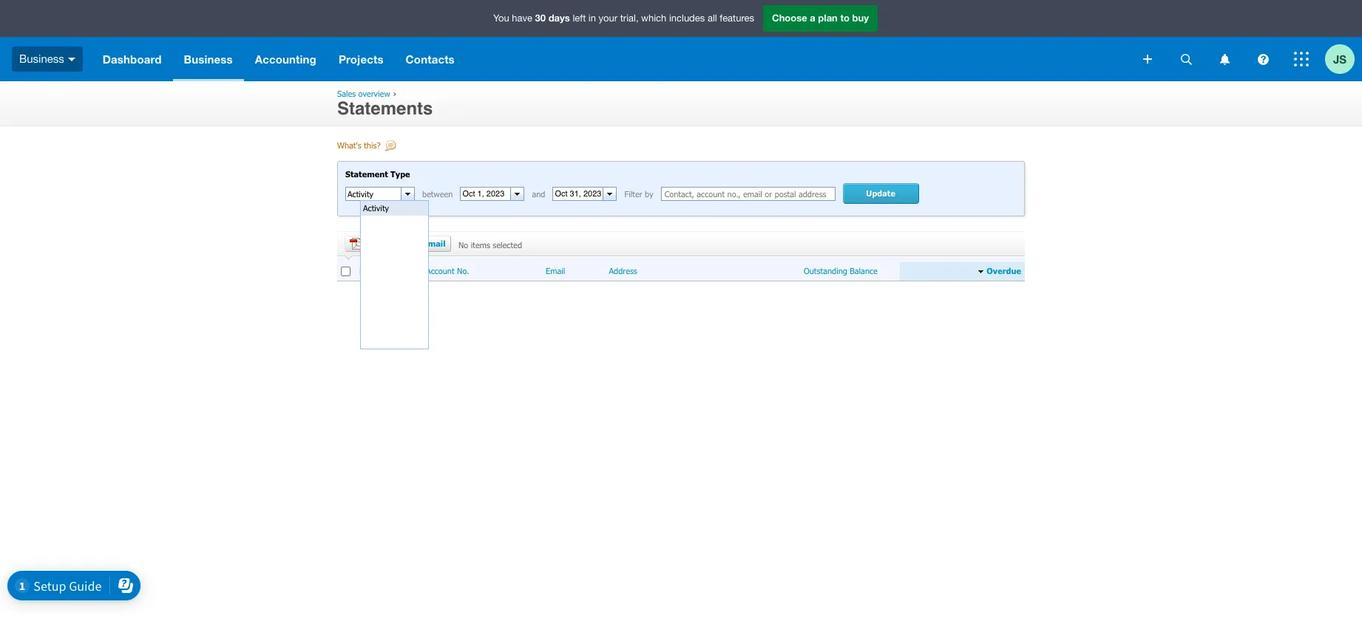 Task type: describe. For each thing, give the bounding box(es) containing it.
name
[[359, 266, 380, 276]]

contacts
[[406, 53, 455, 66]]

account no. link
[[426, 266, 469, 277]]

dashboard
[[103, 53, 162, 66]]

accounting
[[255, 53, 316, 66]]

overdue link
[[984, 266, 1021, 277]]

business button
[[0, 37, 92, 81]]

contacts button
[[395, 37, 466, 81]]

name link
[[359, 266, 380, 277]]

this?
[[364, 141, 381, 150]]

have
[[512, 13, 532, 24]]

update
[[866, 189, 895, 198]]

sales
[[337, 89, 356, 98]]

outstanding
[[804, 266, 847, 276]]

choose a plan to buy
[[772, 12, 869, 24]]

by
[[645, 190, 653, 199]]

buy
[[852, 12, 869, 24]]

you
[[493, 13, 509, 24]]

a
[[810, 12, 815, 24]]

balance
[[850, 266, 878, 276]]

0 horizontal spatial email
[[423, 239, 446, 249]]

dashboard link
[[92, 37, 173, 81]]

svg image inside business popup button
[[68, 57, 75, 61]]

1 vertical spatial email link
[[546, 266, 565, 277]]

Contact, account no., email or postal address text field
[[661, 187, 835, 201]]

statement type
[[345, 169, 410, 179]]

business button
[[173, 37, 244, 81]]

activity
[[363, 203, 389, 213]]

navigation containing dashboard
[[92, 37, 1133, 81]]

js
[[1333, 52, 1347, 65]]

address link
[[609, 266, 637, 277]]

30
[[535, 12, 546, 24]]

includes
[[669, 13, 705, 24]]

1 vertical spatial email
[[546, 266, 565, 276]]

business inside dropdown button
[[184, 53, 233, 66]]

outstanding balance
[[804, 266, 878, 276]]

sales overview › statements
[[337, 89, 433, 119]]

projects button
[[328, 37, 395, 81]]

no.
[[457, 266, 469, 276]]



Task type: locate. For each thing, give the bounding box(es) containing it.
your
[[599, 13, 618, 24]]

days
[[548, 12, 570, 24]]

email link up account on the top
[[399, 236, 451, 252]]

1 horizontal spatial email
[[546, 266, 565, 276]]

overdue
[[987, 266, 1021, 276]]

›
[[393, 89, 397, 98]]

between
[[422, 190, 453, 199]]

no
[[458, 241, 468, 250]]

svg image
[[1294, 52, 1309, 67], [1181, 54, 1192, 65], [1220, 54, 1229, 65], [1257, 54, 1269, 65]]

trial,
[[620, 13, 639, 24]]

email up account on the top
[[423, 239, 446, 249]]

banner
[[0, 0, 1362, 81]]

1 horizontal spatial business
[[184, 53, 233, 66]]

features
[[720, 13, 754, 24]]

accounting button
[[244, 37, 328, 81]]

update link
[[843, 184, 919, 204]]

to
[[840, 12, 850, 24]]

selected
[[493, 241, 522, 250]]

in
[[589, 13, 596, 24]]

email
[[423, 239, 446, 249], [546, 266, 565, 276]]

statements
[[337, 98, 433, 119]]

you have 30 days left in your trial, which includes all features
[[493, 12, 754, 24]]

banner containing js
[[0, 0, 1362, 81]]

0 vertical spatial email
[[423, 239, 446, 249]]

account no.
[[426, 266, 469, 276]]

left
[[573, 13, 586, 24]]

navigation
[[92, 37, 1133, 81]]

0 vertical spatial email link
[[399, 236, 451, 252]]

0 horizontal spatial business
[[19, 52, 64, 65]]

email left address
[[546, 266, 565, 276]]

js button
[[1325, 37, 1362, 81]]

1 horizontal spatial email link
[[546, 266, 565, 277]]

choose
[[772, 12, 807, 24]]

overview
[[358, 89, 390, 98]]

no items selected
[[458, 241, 522, 250]]

0 horizontal spatial email link
[[399, 236, 451, 252]]

what's this? link
[[337, 141, 398, 154]]

items
[[471, 241, 490, 250]]

account
[[426, 266, 455, 276]]

address
[[609, 266, 637, 276]]

None checkbox
[[341, 267, 351, 277]]

email link left address "link"
[[546, 266, 565, 277]]

None text field
[[346, 188, 401, 201], [461, 188, 511, 201], [553, 188, 603, 201], [346, 188, 401, 201], [461, 188, 511, 201], [553, 188, 603, 201]]

filter
[[624, 190, 642, 199]]

business
[[19, 52, 64, 65], [184, 53, 233, 66]]

email link
[[399, 236, 451, 252], [546, 266, 565, 277]]

business inside popup button
[[19, 52, 64, 65]]

statement
[[345, 169, 388, 179]]

and
[[532, 190, 545, 199]]

what's this?
[[337, 141, 381, 150]]

type
[[391, 169, 410, 179]]

all
[[708, 13, 717, 24]]

which
[[641, 13, 666, 24]]

0 horizontal spatial svg image
[[68, 57, 75, 61]]

sales overview link
[[337, 89, 390, 98]]

svg image
[[1143, 55, 1152, 64], [68, 57, 75, 61]]

1 horizontal spatial svg image
[[1143, 55, 1152, 64]]

outstanding balance link
[[804, 266, 878, 277]]

projects
[[339, 53, 383, 66]]

what's
[[337, 141, 361, 150]]

filter by
[[624, 190, 653, 199]]

plan
[[818, 12, 838, 24]]



Task type: vqa. For each thing, say whether or not it's contained in the screenshot.
quote to the middle
no



